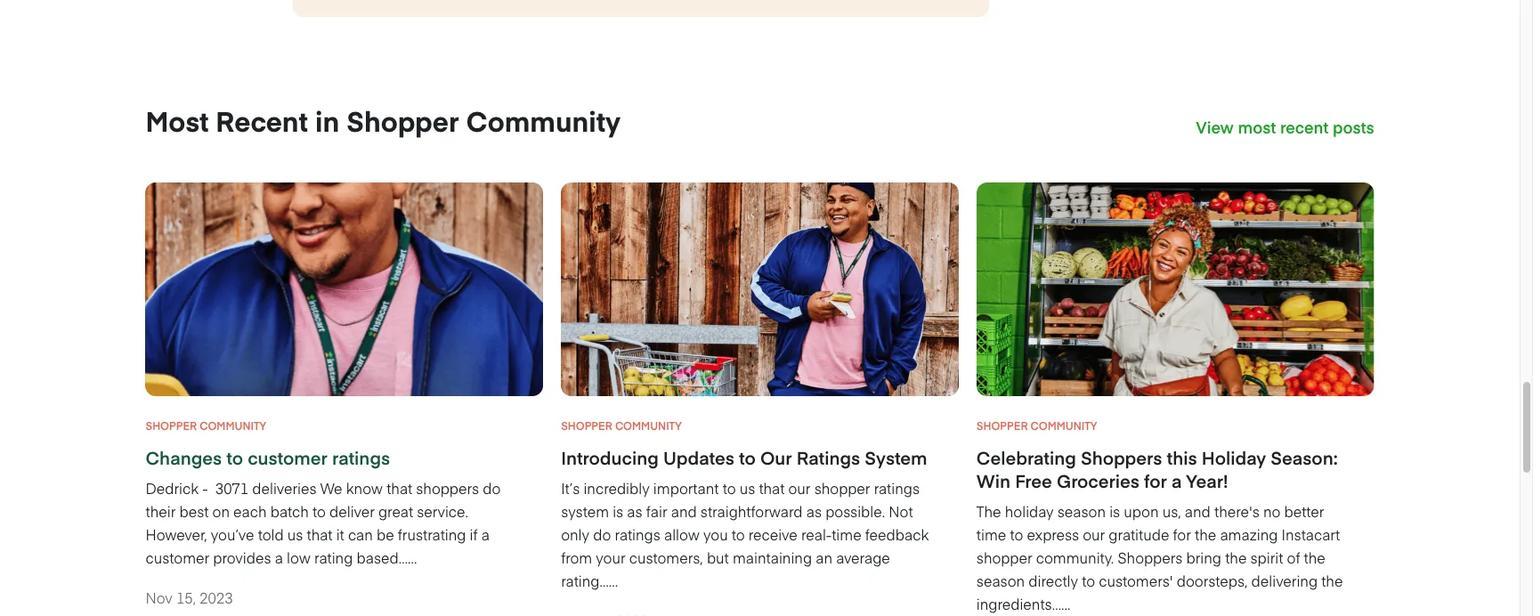 Task type: describe. For each thing, give the bounding box(es) containing it.
changes to customer ratings dedrick -  3071 deliveries we know that shoppers do their best on each batch to deliver great service. however, you've told us that it can be frustrating if a customer provides a low rating based…...
[[146, 445, 501, 567]]

a inside celebrating shoppers this holiday season: win free groceries for a year! the holiday season is upon us, and there's no better time to express our gratitude for the amazing instacart shopper community. shoppers bring the spirit of the season directly to customers' doorsteps, delivering the ingredients…...
[[1172, 468, 1182, 493]]

introducing updates to our ratings system link
[[561, 445, 937, 476]]

system
[[865, 445, 927, 470]]

1 horizontal spatial for
[[1173, 524, 1191, 544]]

ingredients…...
[[977, 594, 1071, 614]]

groceries
[[1057, 468, 1140, 493]]

no
[[1263, 501, 1281, 521]]

1 vertical spatial customer
[[146, 548, 209, 567]]

3071
[[215, 478, 249, 498]]

nov 15, 2023
[[146, 588, 233, 607]]

of
[[1287, 548, 1300, 567]]

recent
[[1280, 115, 1329, 138]]

your
[[596, 548, 626, 567]]

1 horizontal spatial that
[[387, 478, 412, 498]]

community for changes to customer ratings
[[200, 418, 266, 433]]

do inside introducing updates to our ratings system it's incredibly important to us that our shopper ratings system is as fair and straightforward as possible. not only do ratings allow you to receive real-time feedback from your customers, but maintaining an average rating…...
[[593, 524, 611, 544]]

the right delivering
[[1322, 571, 1343, 590]]

doorsteps,
[[1177, 571, 1248, 590]]

0 horizontal spatial for
[[1144, 468, 1167, 493]]

maintaining
[[733, 548, 812, 567]]

community for celebrating shoppers this holiday season: win free groceries for a year!
[[1031, 418, 1097, 433]]

there's
[[1214, 501, 1260, 521]]

gratitude
[[1109, 524, 1169, 544]]

this
[[1167, 445, 1197, 470]]

shopper inside introducing updates to our ratings system it's incredibly important to us that our shopper ratings system is as fair and straightforward as possible. not only do ratings allow you to receive real-time feedback from your customers, but maintaining an average rating…...
[[814, 478, 870, 498]]

to up straightforward
[[723, 478, 736, 498]]

1 vertical spatial shoppers
[[1118, 548, 1183, 567]]

system
[[561, 501, 609, 521]]

0 horizontal spatial season
[[977, 571, 1025, 590]]

our
[[760, 445, 792, 470]]

to down we
[[313, 501, 326, 521]]

you
[[703, 524, 728, 544]]

delivering
[[1252, 571, 1318, 590]]

holiday
[[1005, 501, 1054, 521]]

great
[[378, 501, 413, 521]]

2 as from the left
[[806, 501, 822, 521]]

from
[[561, 548, 592, 567]]

changes to customer ratings link
[[146, 445, 521, 476]]

express
[[1027, 524, 1079, 544]]

we
[[320, 478, 342, 498]]

deliveries
[[252, 478, 317, 498]]

on
[[212, 501, 230, 521]]

1 horizontal spatial customer
[[248, 445, 328, 470]]

is inside celebrating shoppers this holiday season: win free groceries for a year! the holiday season is upon us, and there's no better time to express our gratitude for the amazing instacart shopper community. shoppers bring the spirit of the season directly to customers' doorsteps, delivering the ingredients…...
[[1110, 501, 1120, 521]]

rating
[[314, 548, 353, 567]]

us inside introducing updates to our ratings system it's incredibly important to us that our shopper ratings system is as fair and straightforward as possible. not only do ratings allow you to receive real-time feedback from your customers, but maintaining an average rating…...
[[740, 478, 755, 498]]

most recent in shopper community
[[146, 101, 621, 139]]

real-
[[801, 524, 832, 544]]

instacart
[[1282, 524, 1340, 544]]

win
[[977, 468, 1011, 493]]

introducing updates to our ratings system image
[[561, 183, 959, 396]]

and inside introducing updates to our ratings system it's incredibly important to us that our shopper ratings system is as fair and straightforward as possible. not only do ratings allow you to receive real-time feedback from your customers, but maintaining an average rating…...
[[671, 501, 697, 521]]

but
[[707, 548, 729, 567]]

deliver
[[329, 501, 375, 521]]

the right of
[[1304, 548, 1326, 567]]

be
[[377, 524, 394, 544]]

shopper right in
[[347, 101, 459, 139]]

shopper for introducing updates to our ratings system
[[561, 418, 612, 433]]

only
[[561, 524, 590, 544]]

directly
[[1029, 571, 1078, 590]]

told
[[258, 524, 284, 544]]

most
[[146, 101, 209, 139]]

best
[[179, 501, 209, 521]]

shopper community for changes
[[146, 418, 266, 433]]

better
[[1284, 501, 1324, 521]]

shopper community for introducing
[[561, 418, 682, 433]]

batch
[[270, 501, 309, 521]]

2023
[[200, 588, 233, 607]]

is inside introducing updates to our ratings system it's incredibly important to us that our shopper ratings system is as fair and straightforward as possible. not only do ratings allow you to receive real-time feedback from your customers, but maintaining an average rating…...
[[613, 501, 623, 521]]

0 vertical spatial shoppers
[[1081, 445, 1162, 470]]

recent
[[216, 101, 308, 139]]

customers,
[[629, 548, 703, 567]]

each
[[233, 501, 267, 521]]

average
[[836, 548, 890, 567]]

updates
[[663, 445, 734, 470]]

celebrating shoppers this holiday season: win free groceries for a year! the holiday season is upon us, and there's no better time to express our gratitude for the amazing instacart shopper community. shoppers bring the spirit of the season directly to customers' doorsteps, delivering the ingredients…...
[[977, 445, 1343, 614]]

frustrating
[[398, 524, 466, 544]]

holiday
[[1202, 445, 1266, 470]]

ratings
[[797, 445, 860, 470]]



Task type: locate. For each thing, give the bounding box(es) containing it.
a
[[1172, 468, 1182, 493], [481, 524, 490, 544], [275, 548, 283, 567]]

time inside introducing updates to our ratings system it's incredibly important to us that our shopper ratings system is as fair and straightforward as possible. not only do ratings allow you to receive real-time feedback from your customers, but maintaining an average rating…...
[[832, 524, 862, 544]]

bring
[[1187, 548, 1222, 567]]

time down the
[[977, 524, 1006, 544]]

spirit
[[1251, 548, 1283, 567]]

0 horizontal spatial that
[[307, 524, 333, 544]]

the up bring
[[1195, 524, 1217, 544]]

0 horizontal spatial time
[[832, 524, 862, 544]]

for up upon
[[1144, 468, 1167, 493]]

introducing updates to our ratings system it's incredibly important to us that our shopper ratings system is as fair and straightforward as possible. not only do ratings allow you to receive real-time feedback from your customers, but maintaining an average rating…...
[[561, 445, 929, 590]]

view most recent posts link
[[1196, 115, 1374, 138]]

feedback
[[865, 524, 929, 544]]

our up 'community.' on the right
[[1083, 524, 1105, 544]]

season
[[1058, 501, 1106, 521], [977, 571, 1025, 590]]

a left low on the bottom left
[[275, 548, 283, 567]]

shopper community up changes
[[146, 418, 266, 433]]

0 vertical spatial for
[[1144, 468, 1167, 493]]

1 horizontal spatial as
[[806, 501, 822, 521]]

1 vertical spatial shopper
[[977, 548, 1033, 567]]

a right if
[[481, 524, 490, 544]]

season down "groceries"
[[1058, 501, 1106, 521]]

1 vertical spatial us
[[287, 524, 303, 544]]

year!
[[1186, 468, 1228, 493]]

customer
[[248, 445, 328, 470], [146, 548, 209, 567]]

that up straightforward
[[759, 478, 785, 498]]

1 is from the left
[[613, 501, 623, 521]]

know
[[346, 478, 383, 498]]

us inside changes to customer ratings dedrick -  3071 deliveries we know that shoppers do their best on each batch to deliver great service. however, you've told us that it can be frustrating if a customer provides a low rating based…...
[[287, 524, 303, 544]]

do up your
[[593, 524, 611, 544]]

1 vertical spatial a
[[481, 524, 490, 544]]

to down 'community.' on the right
[[1082, 571, 1095, 590]]

to up 3071
[[226, 445, 243, 470]]

is down incredibly
[[613, 501, 623, 521]]

celebrating
[[977, 445, 1076, 470]]

possible.
[[826, 501, 885, 521]]

incredibly
[[584, 478, 650, 498]]

0 horizontal spatial a
[[275, 548, 283, 567]]

ratings up know
[[332, 445, 390, 470]]

0 horizontal spatial as
[[627, 501, 643, 521]]

season up ingredients…...
[[977, 571, 1025, 590]]

do right shoppers
[[483, 478, 501, 498]]

that
[[387, 478, 412, 498], [759, 478, 785, 498], [307, 524, 333, 544]]

ratings inside changes to customer ratings dedrick -  3071 deliveries we know that shoppers do their best on each batch to deliver great service. however, you've told us that it can be frustrating if a customer provides a low rating based…...
[[332, 445, 390, 470]]

to down holiday
[[1010, 524, 1023, 544]]

it's
[[561, 478, 580, 498]]

for
[[1144, 468, 1167, 493], [1173, 524, 1191, 544]]

1 horizontal spatial a
[[481, 524, 490, 544]]

1 and from the left
[[671, 501, 697, 521]]

1 as from the left
[[627, 501, 643, 521]]

to
[[226, 445, 243, 470], [739, 445, 756, 470], [723, 478, 736, 498], [313, 501, 326, 521], [732, 524, 745, 544], [1010, 524, 1023, 544], [1082, 571, 1095, 590]]

0 vertical spatial do
[[483, 478, 501, 498]]

1 vertical spatial our
[[1083, 524, 1105, 544]]

straightforward
[[701, 501, 803, 521]]

customers'
[[1099, 571, 1173, 590]]

1 horizontal spatial ratings
[[615, 524, 660, 544]]

shoppers
[[1081, 445, 1162, 470], [1118, 548, 1183, 567]]

2 vertical spatial a
[[275, 548, 283, 567]]

free
[[1015, 468, 1052, 493]]

as up real-
[[806, 501, 822, 521]]

the
[[977, 501, 1001, 521]]

shoppers up upon
[[1081, 445, 1162, 470]]

us,
[[1163, 501, 1181, 521]]

shopper
[[814, 478, 870, 498], [977, 548, 1033, 567]]

0 vertical spatial shopper
[[814, 478, 870, 498]]

us up low on the bottom left
[[287, 524, 303, 544]]

to right you
[[732, 524, 745, 544]]

provides
[[213, 548, 271, 567]]

as
[[627, 501, 643, 521], [806, 501, 822, 521]]

our inside celebrating shoppers this holiday season: win free groceries for a year! the holiday season is upon us, and there's no better time to express our gratitude for the amazing instacart shopper community. shoppers bring the spirit of the season directly to customers' doorsteps, delivering the ingredients…...
[[1083, 524, 1105, 544]]

1 horizontal spatial season
[[1058, 501, 1106, 521]]

celebrating shoppers this holiday season: win free groceries for a year! image
[[977, 183, 1374, 396]]

1 horizontal spatial us
[[740, 478, 755, 498]]

celebrating shoppers this holiday season: win free groceries for a year! link
[[977, 445, 1352, 500]]

in
[[315, 101, 339, 139]]

shopper inside celebrating shoppers this holiday season: win free groceries for a year! the holiday season is upon us, and there's no better time to express our gratitude for the amazing instacart shopper community. shoppers bring the spirit of the season directly to customers' doorsteps, delivering the ingredients…...
[[977, 548, 1033, 567]]

not
[[889, 501, 913, 521]]

our inside introducing updates to our ratings system it's incredibly important to us that our shopper ratings system is as fair and straightforward as possible. not only do ratings allow you to receive real-time feedback from your customers, but maintaining an average rating…...
[[788, 478, 811, 498]]

1 horizontal spatial and
[[1185, 501, 1211, 521]]

0 horizontal spatial ratings
[[332, 445, 390, 470]]

changes
[[146, 445, 222, 470]]

time
[[832, 524, 862, 544], [977, 524, 1006, 544]]

0 horizontal spatial shopper community
[[146, 418, 266, 433]]

2 and from the left
[[1185, 501, 1211, 521]]

shopper up celebrating
[[977, 418, 1028, 433]]

for down us,
[[1173, 524, 1191, 544]]

1 horizontal spatial do
[[593, 524, 611, 544]]

changes to customer ratings image
[[142, 181, 547, 398]]

and inside celebrating shoppers this holiday season: win free groceries for a year! the holiday season is upon us, and there's no better time to express our gratitude for the amazing instacart shopper community. shoppers bring the spirit of the season directly to customers' doorsteps, delivering the ingredients…...
[[1185, 501, 1211, 521]]

and up allow
[[671, 501, 697, 521]]

0 horizontal spatial us
[[287, 524, 303, 544]]

us up straightforward
[[740, 478, 755, 498]]

allow
[[664, 524, 700, 544]]

shoppers down gratitude
[[1118, 548, 1183, 567]]

upon
[[1124, 501, 1159, 521]]

if
[[470, 524, 478, 544]]

community
[[466, 101, 621, 139], [200, 418, 266, 433], [615, 418, 682, 433], [1031, 418, 1097, 433]]

1 vertical spatial ratings
[[874, 478, 920, 498]]

the
[[1195, 524, 1217, 544], [1225, 548, 1247, 567], [1304, 548, 1326, 567], [1322, 571, 1343, 590]]

posts
[[1333, 115, 1374, 138]]

it
[[336, 524, 344, 544]]

0 vertical spatial season
[[1058, 501, 1106, 521]]

customer down the however,
[[146, 548, 209, 567]]

0 horizontal spatial is
[[613, 501, 623, 521]]

however,
[[146, 524, 207, 544]]

as left fair
[[627, 501, 643, 521]]

2 horizontal spatial a
[[1172, 468, 1182, 493]]

1 vertical spatial do
[[593, 524, 611, 544]]

service.
[[417, 501, 468, 521]]

0 horizontal spatial shopper
[[814, 478, 870, 498]]

shopper up changes
[[146, 418, 197, 433]]

ratings down fair
[[615, 524, 660, 544]]

important
[[653, 478, 719, 498]]

2 horizontal spatial shopper community
[[977, 418, 1097, 433]]

0 vertical spatial a
[[1172, 468, 1182, 493]]

shopper community up celebrating
[[977, 418, 1097, 433]]

our
[[788, 478, 811, 498], [1083, 524, 1105, 544]]

shopper down the
[[977, 548, 1033, 567]]

can
[[348, 524, 373, 544]]

community.
[[1036, 548, 1114, 567]]

shopper up introducing
[[561, 418, 612, 433]]

3 shopper community from the left
[[977, 418, 1097, 433]]

1 shopper community from the left
[[146, 418, 266, 433]]

the down amazing
[[1225, 548, 1247, 567]]

that up "great" in the bottom left of the page
[[387, 478, 412, 498]]

1 horizontal spatial time
[[977, 524, 1006, 544]]

time down possible.
[[832, 524, 862, 544]]

2 horizontal spatial that
[[759, 478, 785, 498]]

2 horizontal spatial ratings
[[874, 478, 920, 498]]

amazing
[[1220, 524, 1278, 544]]

0 vertical spatial ratings
[[332, 445, 390, 470]]

15,
[[176, 588, 196, 607]]

and right us,
[[1185, 501, 1211, 521]]

ratings
[[332, 445, 390, 470], [874, 478, 920, 498], [615, 524, 660, 544]]

an
[[816, 548, 833, 567]]

view
[[1196, 115, 1234, 138]]

ratings up not
[[874, 478, 920, 498]]

dedrick
[[146, 478, 199, 498]]

that left the it
[[307, 524, 333, 544]]

shopper
[[347, 101, 459, 139], [146, 418, 197, 433], [561, 418, 612, 433], [977, 418, 1028, 433]]

introducing
[[561, 445, 659, 470]]

shoppers
[[416, 478, 479, 498]]

2 shopper community from the left
[[561, 418, 682, 433]]

1 horizontal spatial is
[[1110, 501, 1120, 521]]

0 horizontal spatial and
[[671, 501, 697, 521]]

shopper up possible.
[[814, 478, 870, 498]]

receive
[[749, 524, 798, 544]]

1 horizontal spatial shopper
[[977, 548, 1033, 567]]

nov
[[146, 588, 173, 607]]

-
[[202, 478, 208, 498]]

time inside celebrating shoppers this holiday season: win free groceries for a year! the holiday season is upon us, and there's no better time to express our gratitude for the amazing instacart shopper community. shoppers bring the spirit of the season directly to customers' doorsteps, delivering the ingredients…...
[[977, 524, 1006, 544]]

0 horizontal spatial our
[[788, 478, 811, 498]]

shopper community up introducing
[[561, 418, 682, 433]]

2 time from the left
[[977, 524, 1006, 544]]

us
[[740, 478, 755, 498], [287, 524, 303, 544]]

1 vertical spatial for
[[1173, 524, 1191, 544]]

0 vertical spatial us
[[740, 478, 755, 498]]

based…...
[[357, 548, 417, 567]]

2 is from the left
[[1110, 501, 1120, 521]]

their
[[146, 501, 176, 521]]

is left upon
[[1110, 501, 1120, 521]]

1 horizontal spatial our
[[1083, 524, 1105, 544]]

a left year!
[[1172, 468, 1182, 493]]

shopper for changes to customer ratings
[[146, 418, 197, 433]]

shopper for celebrating shoppers this holiday season: win free groceries for a year!
[[977, 418, 1028, 433]]

customer up 'deliveries'
[[248, 445, 328, 470]]

1 vertical spatial season
[[977, 571, 1025, 590]]

most
[[1238, 115, 1276, 138]]

that inside introducing updates to our ratings system it's incredibly important to us that our shopper ratings system is as fair and straightforward as possible. not only do ratings allow you to receive real-time feedback from your customers, but maintaining an average rating…...
[[759, 478, 785, 498]]

season:
[[1271, 445, 1338, 470]]

1 time from the left
[[832, 524, 862, 544]]

you've
[[211, 524, 254, 544]]

fair
[[646, 501, 667, 521]]

0 vertical spatial our
[[788, 478, 811, 498]]

community for introducing updates to our ratings system
[[615, 418, 682, 433]]

low
[[287, 548, 311, 567]]

2 vertical spatial ratings
[[615, 524, 660, 544]]

0 horizontal spatial customer
[[146, 548, 209, 567]]

0 vertical spatial customer
[[248, 445, 328, 470]]

1 horizontal spatial shopper community
[[561, 418, 682, 433]]

to left our
[[739, 445, 756, 470]]

0 horizontal spatial do
[[483, 478, 501, 498]]

do inside changes to customer ratings dedrick -  3071 deliveries we know that shoppers do their best on each batch to deliver great service. however, you've told us that it can be frustrating if a customer provides a low rating based…...
[[483, 478, 501, 498]]

rating…...
[[561, 571, 618, 590]]

view most recent posts
[[1196, 115, 1374, 138]]

our down our
[[788, 478, 811, 498]]



Task type: vqa. For each thing, say whether or not it's contained in the screenshot.
our inside the Introducing Updates to Our Ratings System It's incredibly important to us that our shopper ratings system is as fair and straightforward as possible. Not only do ratings allow you to receive real-time feedback from your customers, but maintaining an average rating…...
yes



